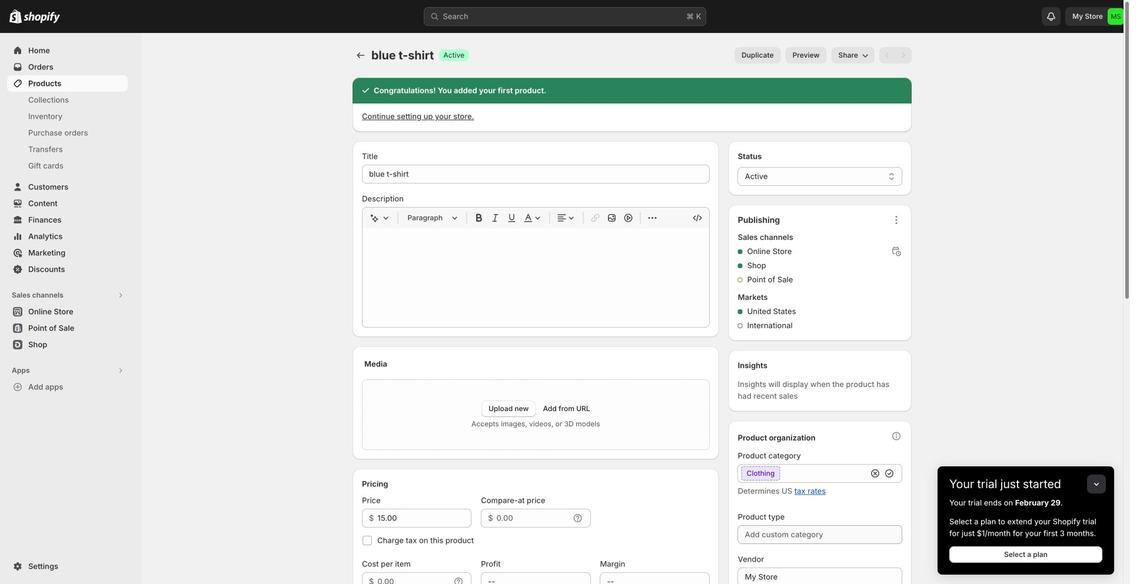 Task type: describe. For each thing, give the bounding box(es) containing it.
0 horizontal spatial   text field
[[378, 573, 451, 585]]

Clothing text field
[[738, 465, 867, 483]]

shopify image
[[9, 9, 22, 23]]

Add custom category text field
[[738, 526, 903, 545]]

0 vertical spatial   text field
[[497, 509, 570, 528]]

Short sleeve t-shirt text field
[[362, 165, 710, 184]]

  text field
[[378, 509, 472, 528]]

shopify image
[[24, 12, 60, 23]]

previous image
[[882, 49, 894, 61]]



Task type: locate. For each thing, give the bounding box(es) containing it.
my store image
[[1108, 8, 1125, 25]]

  text field
[[497, 509, 570, 528], [378, 573, 451, 585]]

None text field
[[738, 568, 903, 585], [600, 573, 710, 585], [738, 568, 903, 585], [600, 573, 710, 585]]

next image
[[898, 49, 910, 61]]

1 vertical spatial   text field
[[378, 573, 451, 585]]

None text field
[[481, 573, 591, 585]]

1 horizontal spatial   text field
[[497, 509, 570, 528]]



Task type: vqa. For each thing, say whether or not it's contained in the screenshot.
Previous image
yes



